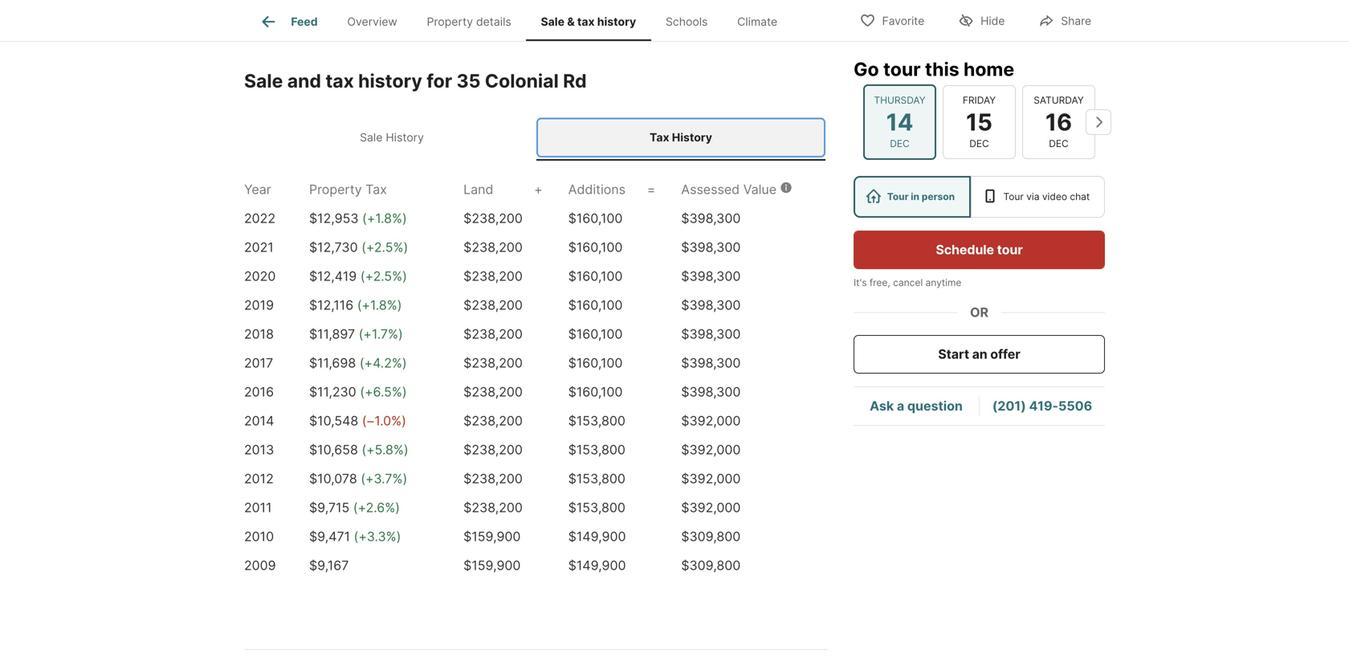 Task type: vqa. For each thing, say whether or not it's contained in the screenshot.


Task type: describe. For each thing, give the bounding box(es) containing it.
$12,419
[[309, 268, 357, 284]]

2013
[[244, 442, 274, 457]]

$392,000 for $9,715 (+2.6%)
[[682, 500, 741, 515]]

$160,100 for $11,897 (+1.7%)
[[569, 326, 623, 342]]

go
[[854, 58, 880, 80]]

$11,897
[[309, 326, 355, 342]]

$159,900 for $9,167
[[464, 558, 521, 573]]

$12,953 (+1.8%)
[[309, 210, 407, 226]]

$392,000 for $10,078 (+3.7%)
[[682, 471, 741, 486]]

sale history tab
[[247, 118, 537, 157]]

feed link
[[259, 12, 318, 31]]

(−1.0%)
[[362, 413, 406, 429]]

assessed value
[[682, 181, 777, 197]]

share button
[[1025, 4, 1106, 37]]

chat
[[1071, 191, 1091, 202]]

$398,300 for $11,897 (+1.7%)
[[682, 326, 741, 342]]

$12,730 (+2.5%)
[[309, 239, 408, 255]]

$398,300 for $12,116 (+1.8%)
[[682, 297, 741, 313]]

schools tab
[[651, 2, 723, 41]]

16
[[1046, 108, 1073, 136]]

=
[[647, 181, 656, 197]]

(+2.6%)
[[353, 500, 400, 515]]

(201) 419-5506
[[993, 398, 1093, 414]]

tour for schedule
[[998, 242, 1023, 258]]

(+5.8%)
[[362, 442, 409, 457]]

sale for sale & tax history
[[541, 15, 565, 28]]

$10,658 (+5.8%)
[[309, 442, 409, 457]]

$12,953
[[309, 210, 359, 226]]

go tour this home
[[854, 58, 1015, 80]]

$11,698
[[309, 355, 356, 371]]

saturday
[[1034, 94, 1084, 106]]

sale history
[[360, 130, 424, 144]]

(+6.5%)
[[360, 384, 407, 400]]

$398,300 for $11,698 (+4.2%)
[[682, 355, 741, 371]]

$238,200 for $10,548 (−1.0%)
[[464, 413, 523, 429]]

$398,300 for $11,230 (+6.5%)
[[682, 384, 741, 400]]

$160,100 for $12,953 (+1.8%)
[[569, 210, 623, 226]]

schedule
[[936, 242, 995, 258]]

saturday 16 dec
[[1034, 94, 1084, 149]]

$153,800 for (+3.7%)
[[569, 471, 626, 486]]

tour in person option
[[854, 176, 971, 218]]

2011
[[244, 500, 272, 515]]

tour for tour in person
[[888, 191, 909, 202]]

year
[[244, 181, 271, 197]]

$238,200 for $9,715 (+2.6%)
[[464, 500, 523, 515]]

$12,116
[[309, 297, 354, 313]]

value
[[744, 181, 777, 197]]

15
[[967, 108, 993, 136]]

&
[[567, 15, 575, 28]]

$238,200 for $10,658 (+5.8%)
[[464, 442, 523, 457]]

overview tab
[[333, 2, 412, 41]]

$9,715
[[309, 500, 350, 515]]

schools
[[666, 15, 708, 28]]

2021
[[244, 239, 274, 255]]

tour via video chat option
[[971, 176, 1106, 218]]

climate
[[738, 15, 778, 28]]

tab list containing sale history
[[244, 114, 829, 161]]

thursday 14 dec
[[874, 94, 926, 149]]

in
[[911, 191, 920, 202]]

$309,800 for $9,471
[[682, 529, 741, 544]]

2020
[[244, 268, 276, 284]]

$11,897 (+1.7%)
[[309, 326, 403, 342]]

cancel
[[894, 277, 923, 288]]

person
[[922, 191, 955, 202]]

$153,800 for (−1.0%)
[[569, 413, 626, 429]]

2009
[[244, 558, 276, 573]]

ask a question link
[[870, 398, 963, 414]]

$153,800 for (+2.6%)
[[569, 500, 626, 515]]

overview
[[347, 15, 398, 28]]

$149,900 for $9,167
[[569, 558, 626, 573]]

tab list containing feed
[[244, 0, 806, 41]]

favorite button
[[847, 4, 939, 37]]

2016
[[244, 384, 274, 400]]

colonial
[[485, 69, 559, 92]]

anytime
[[926, 277, 962, 288]]

question
[[908, 398, 963, 414]]

$9,715 (+2.6%)
[[309, 500, 400, 515]]

$238,200 for $12,953 (+1.8%)
[[464, 210, 523, 226]]

$160,100 for $11,698 (+4.2%)
[[569, 355, 623, 371]]

(+2.5%) for $12,730 (+2.5%)
[[362, 239, 408, 255]]

(+3.3%)
[[354, 529, 401, 544]]

2014
[[244, 413, 274, 429]]

a
[[897, 398, 905, 414]]

start an offer button
[[854, 335, 1106, 374]]

sale & tax history
[[541, 15, 637, 28]]

2022
[[244, 210, 276, 226]]

$10,078
[[309, 471, 357, 486]]

it's free, cancel anytime
[[854, 277, 962, 288]]

start an offer
[[939, 346, 1021, 362]]

(+4.2%)
[[360, 355, 407, 371]]

419-
[[1030, 398, 1059, 414]]

$11,230
[[309, 384, 356, 400]]

assessed
[[682, 181, 740, 197]]

$160,100 for $11,230 (+6.5%)
[[569, 384, 623, 400]]

and
[[287, 69, 321, 92]]



Task type: locate. For each thing, give the bounding box(es) containing it.
2 $392,000 from the top
[[682, 442, 741, 457]]

history up assessed
[[672, 130, 713, 144]]

history left for
[[358, 69, 423, 92]]

2017
[[244, 355, 273, 371]]

sale for sale history
[[360, 130, 383, 144]]

tour inside button
[[998, 242, 1023, 258]]

$10,548
[[309, 413, 359, 429]]

$398,300 for $12,953 (+1.8%)
[[682, 210, 741, 226]]

11 $238,200 from the top
[[464, 500, 523, 515]]

(+2.5%) up $12,419 (+2.5%)
[[362, 239, 408, 255]]

via
[[1027, 191, 1040, 202]]

history
[[386, 130, 424, 144], [672, 130, 713, 144]]

dec down the 15
[[970, 138, 990, 149]]

1 dec from the left
[[890, 138, 910, 149]]

dec for 14
[[890, 138, 910, 149]]

$149,900 for $9,471
[[569, 529, 626, 544]]

property for property tax
[[309, 181, 362, 197]]

1 $149,900 from the top
[[569, 529, 626, 544]]

None button
[[864, 84, 937, 160], [943, 85, 1016, 159], [1023, 85, 1096, 159], [864, 84, 937, 160], [943, 85, 1016, 159], [1023, 85, 1096, 159]]

2 tab list from the top
[[244, 114, 829, 161]]

tour right schedule
[[998, 242, 1023, 258]]

(+1.7%)
[[359, 326, 403, 342]]

0 vertical spatial $149,900
[[569, 529, 626, 544]]

1 vertical spatial property
[[309, 181, 362, 197]]

$12,116 (+1.8%)
[[309, 297, 402, 313]]

35
[[457, 69, 481, 92]]

$10,658
[[309, 442, 358, 457]]

5506
[[1059, 398, 1093, 414]]

rd
[[563, 69, 587, 92]]

tour inside "tour in person" option
[[888, 191, 909, 202]]

climate tab
[[723, 2, 793, 41]]

this
[[926, 58, 960, 80]]

tax right and
[[326, 69, 354, 92]]

(+1.8%) for $12,953 (+1.8%)
[[362, 210, 407, 226]]

2 $160,100 from the top
[[569, 239, 623, 255]]

$309,800 for $9,167
[[682, 558, 741, 573]]

1 tour from the left
[[888, 191, 909, 202]]

history inside "tab"
[[598, 15, 637, 28]]

additions
[[569, 181, 626, 197]]

0 horizontal spatial sale
[[244, 69, 283, 92]]

sale left &
[[541, 15, 565, 28]]

1 horizontal spatial tour
[[1004, 191, 1024, 202]]

0 horizontal spatial history
[[358, 69, 423, 92]]

list box containing tour in person
[[854, 176, 1106, 218]]

$159,900
[[464, 529, 521, 544], [464, 558, 521, 573]]

it's
[[854, 277, 867, 288]]

1 horizontal spatial history
[[672, 130, 713, 144]]

0 horizontal spatial tour
[[884, 58, 921, 80]]

6 $238,200 from the top
[[464, 355, 523, 371]]

0 horizontal spatial dec
[[890, 138, 910, 149]]

2 $153,800 from the top
[[569, 442, 626, 457]]

0 horizontal spatial tour
[[888, 191, 909, 202]]

1 vertical spatial tax
[[366, 181, 387, 197]]

history inside tab
[[386, 130, 424, 144]]

1 vertical spatial sale
[[244, 69, 283, 92]]

$9,471
[[309, 529, 350, 544]]

feed
[[291, 15, 318, 28]]

$398,300 for $12,730 (+2.5%)
[[682, 239, 741, 255]]

1 horizontal spatial tax
[[578, 15, 595, 28]]

0 horizontal spatial tax
[[326, 69, 354, 92]]

0 horizontal spatial history
[[386, 130, 424, 144]]

2 tour from the left
[[1004, 191, 1024, 202]]

0 horizontal spatial tax
[[366, 181, 387, 197]]

0 vertical spatial tour
[[884, 58, 921, 80]]

$238,200 for $11,897 (+1.7%)
[[464, 326, 523, 342]]

1 vertical spatial (+2.5%)
[[361, 268, 407, 284]]

0 horizontal spatial property
[[309, 181, 362, 197]]

$238,200 for $12,730 (+2.5%)
[[464, 239, 523, 255]]

7 $398,300 from the top
[[682, 384, 741, 400]]

2 $398,300 from the top
[[682, 239, 741, 255]]

6 $398,300 from the top
[[682, 355, 741, 371]]

favorite
[[883, 14, 925, 28]]

0 vertical spatial tab list
[[244, 0, 806, 41]]

tour left the via
[[1004, 191, 1024, 202]]

5 $238,200 from the top
[[464, 326, 523, 342]]

0 vertical spatial tax
[[578, 15, 595, 28]]

1 horizontal spatial dec
[[970, 138, 990, 149]]

property details
[[427, 15, 512, 28]]

$392,000 for $10,658 (+5.8%)
[[682, 442, 741, 457]]

tax history tab
[[537, 118, 826, 157]]

property for property details
[[427, 15, 473, 28]]

$12,730
[[309, 239, 358, 255]]

list box
[[854, 176, 1106, 218]]

5 $398,300 from the top
[[682, 326, 741, 342]]

4 $392,000 from the top
[[682, 500, 741, 515]]

$159,900 for $9,471
[[464, 529, 521, 544]]

(+1.8%) up $12,730 (+2.5%) at the left top of the page
[[362, 210, 407, 226]]

friday
[[963, 94, 996, 106]]

(+2.5%) for $12,419 (+2.5%)
[[361, 268, 407, 284]]

0 vertical spatial (+2.5%)
[[362, 239, 408, 255]]

tax history
[[650, 130, 713, 144]]

7 $238,200 from the top
[[464, 384, 523, 400]]

2 $309,800 from the top
[[682, 558, 741, 573]]

$238,200 for $12,116 (+1.8%)
[[464, 297, 523, 313]]

$238,200 for $12,419 (+2.5%)
[[464, 268, 523, 284]]

$392,000
[[682, 413, 741, 429], [682, 442, 741, 457], [682, 471, 741, 486], [682, 500, 741, 515]]

2 vertical spatial sale
[[360, 130, 383, 144]]

tax up =
[[650, 130, 670, 144]]

schedule tour
[[936, 242, 1023, 258]]

4 $238,200 from the top
[[464, 297, 523, 313]]

$9,167
[[309, 558, 349, 573]]

tab list up colonial
[[244, 0, 806, 41]]

(+1.8%)
[[362, 210, 407, 226], [357, 297, 402, 313]]

1 horizontal spatial tax
[[650, 130, 670, 144]]

1 vertical spatial (+1.8%)
[[357, 297, 402, 313]]

1 $392,000 from the top
[[682, 413, 741, 429]]

$153,800
[[569, 413, 626, 429], [569, 442, 626, 457], [569, 471, 626, 486], [569, 500, 626, 515]]

$160,100 for $12,730 (+2.5%)
[[569, 239, 623, 255]]

details
[[476, 15, 512, 28]]

2018
[[244, 326, 274, 342]]

tax for and
[[326, 69, 354, 92]]

4 $160,100 from the top
[[569, 297, 623, 313]]

hide
[[981, 14, 1005, 28]]

1 horizontal spatial history
[[598, 15, 637, 28]]

hide button
[[945, 4, 1019, 37]]

2 $149,900 from the top
[[569, 558, 626, 573]]

1 tab list from the top
[[244, 0, 806, 41]]

history right &
[[598, 15, 637, 28]]

8 $238,200 from the top
[[464, 413, 523, 429]]

2 horizontal spatial sale
[[541, 15, 565, 28]]

0 vertical spatial property
[[427, 15, 473, 28]]

(+3.7%)
[[361, 471, 408, 486]]

0 vertical spatial tax
[[650, 130, 670, 144]]

history inside tab
[[672, 130, 713, 144]]

(+1.8%) for $12,116 (+1.8%)
[[357, 297, 402, 313]]

home
[[964, 58, 1015, 80]]

1 vertical spatial tax
[[326, 69, 354, 92]]

0 vertical spatial sale
[[541, 15, 565, 28]]

1 vertical spatial $159,900
[[464, 558, 521, 573]]

tour via video chat
[[1004, 191, 1091, 202]]

$392,000 for $10,548 (−1.0%)
[[682, 413, 741, 429]]

tour
[[884, 58, 921, 80], [998, 242, 1023, 258]]

2010
[[244, 529, 274, 544]]

1 $160,100 from the top
[[569, 210, 623, 226]]

3 $238,200 from the top
[[464, 268, 523, 284]]

video
[[1043, 191, 1068, 202]]

7 $160,100 from the top
[[569, 384, 623, 400]]

1 horizontal spatial tour
[[998, 242, 1023, 258]]

history down sale and tax history for 35 colonial rd
[[386, 130, 424, 144]]

tax right &
[[578, 15, 595, 28]]

14
[[887, 108, 914, 136]]

(+1.8%) up '(+1.7%)'
[[357, 297, 402, 313]]

1 vertical spatial $309,800
[[682, 558, 741, 573]]

2 $159,900 from the top
[[464, 558, 521, 573]]

tax inside "tab"
[[578, 15, 595, 28]]

2 history from the left
[[672, 130, 713, 144]]

3 $160,100 from the top
[[569, 268, 623, 284]]

$11,230 (+6.5%)
[[309, 384, 407, 400]]

10 $238,200 from the top
[[464, 471, 523, 486]]

1 history from the left
[[386, 130, 424, 144]]

0 vertical spatial history
[[598, 15, 637, 28]]

(201) 419-5506 link
[[993, 398, 1093, 414]]

ask a question
[[870, 398, 963, 414]]

dec inside thursday 14 dec
[[890, 138, 910, 149]]

2019
[[244, 297, 274, 313]]

$160,100
[[569, 210, 623, 226], [569, 239, 623, 255], [569, 268, 623, 284], [569, 297, 623, 313], [569, 326, 623, 342], [569, 355, 623, 371], [569, 384, 623, 400]]

share
[[1062, 14, 1092, 28]]

sale up property tax
[[360, 130, 383, 144]]

sale
[[541, 15, 565, 28], [244, 69, 283, 92], [360, 130, 383, 144]]

sale inside "tab"
[[541, 15, 565, 28]]

next image
[[1086, 109, 1112, 135]]

history for sale history
[[386, 130, 424, 144]]

(201)
[[993, 398, 1027, 414]]

$238,200 for $11,230 (+6.5%)
[[464, 384, 523, 400]]

tax up $12,953 (+1.8%)
[[366, 181, 387, 197]]

dec inside the "friday 15 dec"
[[970, 138, 990, 149]]

1 vertical spatial $149,900
[[569, 558, 626, 573]]

$11,698 (+4.2%)
[[309, 355, 407, 371]]

$238,200 for $11,698 (+4.2%)
[[464, 355, 523, 371]]

$10,548 (−1.0%)
[[309, 413, 406, 429]]

sale left and
[[244, 69, 283, 92]]

0 vertical spatial $159,900
[[464, 529, 521, 544]]

1 $153,800 from the top
[[569, 413, 626, 429]]

6 $160,100 from the top
[[569, 355, 623, 371]]

3 $392,000 from the top
[[682, 471, 741, 486]]

0 vertical spatial $309,800
[[682, 529, 741, 544]]

$12,419 (+2.5%)
[[309, 268, 407, 284]]

offer
[[991, 346, 1021, 362]]

$160,100 for $12,116 (+1.8%)
[[569, 297, 623, 313]]

4 $398,300 from the top
[[682, 297, 741, 313]]

$153,800 for (+5.8%)
[[569, 442, 626, 457]]

tour up thursday
[[884, 58, 921, 80]]

tab list up + in the top left of the page
[[244, 114, 829, 161]]

$160,100 for $12,419 (+2.5%)
[[569, 268, 623, 284]]

1 vertical spatial tab list
[[244, 114, 829, 161]]

start
[[939, 346, 970, 362]]

free,
[[870, 277, 891, 288]]

property up '$12,953' on the left top of page
[[309, 181, 362, 197]]

property left details
[[427, 15, 473, 28]]

history for tax history
[[672, 130, 713, 144]]

ask
[[870, 398, 894, 414]]

1 horizontal spatial sale
[[360, 130, 383, 144]]

1 $238,200 from the top
[[464, 210, 523, 226]]

tax inside tab
[[650, 130, 670, 144]]

(+2.5%) down $12,730 (+2.5%) at the left top of the page
[[361, 268, 407, 284]]

5 $160,100 from the top
[[569, 326, 623, 342]]

1 horizontal spatial property
[[427, 15, 473, 28]]

history for and
[[358, 69, 423, 92]]

0 vertical spatial (+1.8%)
[[362, 210, 407, 226]]

tax for &
[[578, 15, 595, 28]]

1 $309,800 from the top
[[682, 529, 741, 544]]

1 vertical spatial tour
[[998, 242, 1023, 258]]

tour for go
[[884, 58, 921, 80]]

dec down 14
[[890, 138, 910, 149]]

tour inside tour via video chat option
[[1004, 191, 1024, 202]]

1 $398,300 from the top
[[682, 210, 741, 226]]

sale for sale and tax history for 35 colonial rd
[[244, 69, 283, 92]]

property tax
[[309, 181, 387, 197]]

2 horizontal spatial dec
[[1050, 138, 1069, 149]]

$149,900
[[569, 529, 626, 544], [569, 558, 626, 573]]

3 $398,300 from the top
[[682, 268, 741, 284]]

dec inside saturday 16 dec
[[1050, 138, 1069, 149]]

dec down 16 on the top
[[1050, 138, 1069, 149]]

2 $238,200 from the top
[[464, 239, 523, 255]]

1 vertical spatial history
[[358, 69, 423, 92]]

sale inside tab
[[360, 130, 383, 144]]

tab list
[[244, 0, 806, 41], [244, 114, 829, 161]]

history for &
[[598, 15, 637, 28]]

2 dec from the left
[[970, 138, 990, 149]]

dec for 15
[[970, 138, 990, 149]]

or
[[971, 305, 989, 320]]

sale & tax history tab
[[526, 2, 651, 41]]

dec for 16
[[1050, 138, 1069, 149]]

tax
[[650, 130, 670, 144], [366, 181, 387, 197]]

schedule tour button
[[854, 231, 1106, 269]]

property
[[427, 15, 473, 28], [309, 181, 362, 197]]

3 $153,800 from the top
[[569, 471, 626, 486]]

$398,300 for $12,419 (+2.5%)
[[682, 268, 741, 284]]

tour left in
[[888, 191, 909, 202]]

property details tab
[[412, 2, 526, 41]]

$238,200
[[464, 210, 523, 226], [464, 239, 523, 255], [464, 268, 523, 284], [464, 297, 523, 313], [464, 326, 523, 342], [464, 355, 523, 371], [464, 384, 523, 400], [464, 413, 523, 429], [464, 442, 523, 457], [464, 471, 523, 486], [464, 500, 523, 515]]

(+2.5%)
[[362, 239, 408, 255], [361, 268, 407, 284]]

4 $153,800 from the top
[[569, 500, 626, 515]]

tour for tour via video chat
[[1004, 191, 1024, 202]]

1 $159,900 from the top
[[464, 529, 521, 544]]

9 $238,200 from the top
[[464, 442, 523, 457]]

$238,200 for $10,078 (+3.7%)
[[464, 471, 523, 486]]

3 dec from the left
[[1050, 138, 1069, 149]]

property inside tab
[[427, 15, 473, 28]]

2012
[[244, 471, 274, 486]]



